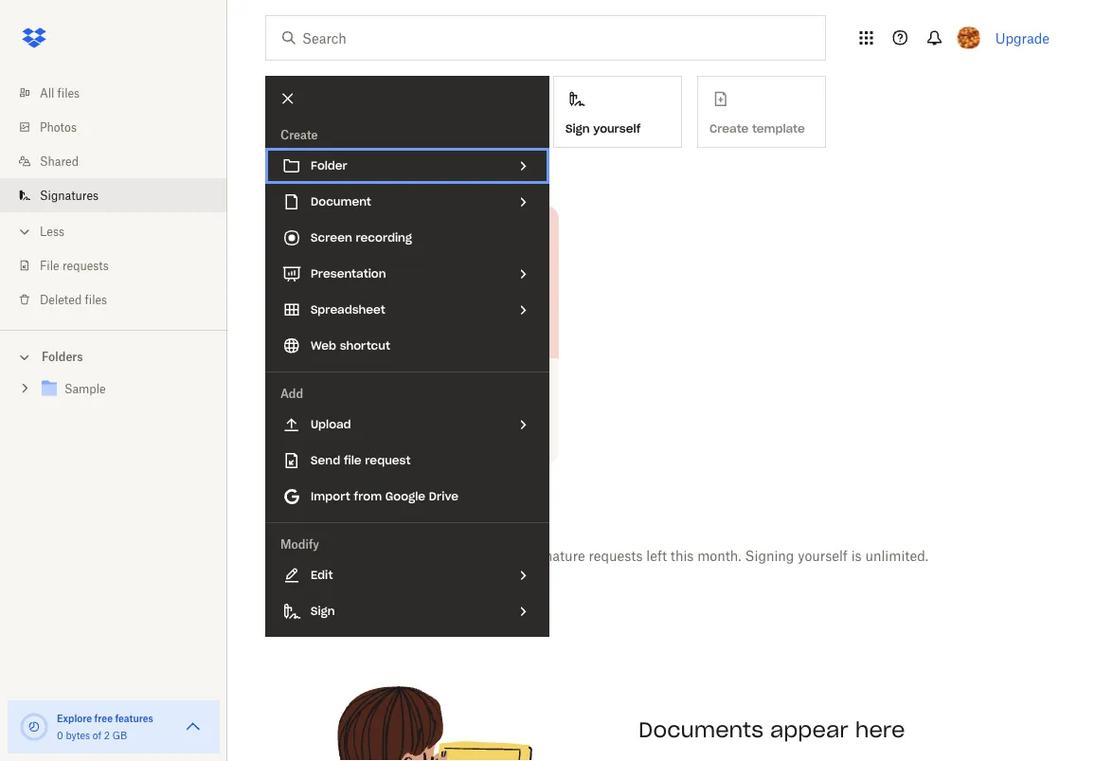 Task type: describe. For each thing, give the bounding box(es) containing it.
features
[[115, 712, 153, 724]]

less image
[[15, 222, 34, 241]]

3 of 3 signature requests left this month. signing yourself is unlimited.
[[487, 548, 929, 564]]

files for all files
[[57, 86, 80, 100]]

edit
[[311, 568, 333, 583]]

shared
[[40, 154, 79, 168]]

0 vertical spatial requests
[[62, 258, 109, 273]]

documents for documents
[[265, 548, 338, 564]]

with
[[341, 163, 369, 179]]

document menu item
[[265, 184, 550, 220]]

send file request
[[311, 453, 411, 468]]

screen recording menu item
[[265, 220, 550, 256]]

menu containing folder
[[265, 76, 550, 637]]

folders button
[[0, 342, 228, 370]]

sign menu item
[[265, 593, 550, 629]]

free
[[94, 712, 113, 724]]

import from google drive menu item
[[265, 479, 550, 515]]

list containing all files
[[0, 64, 228, 330]]

web shortcut menu item
[[265, 328, 550, 364]]

spreadsheet menu item
[[265, 292, 550, 328]]

upgrade
[[996, 30, 1050, 46]]

file
[[40, 258, 59, 273]]

sign for sign yourself
[[566, 121, 590, 136]]

all files link
[[15, 76, 228, 110]]

signatures inside list item
[[40, 188, 99, 202]]

get
[[265, 163, 289, 179]]

sign for sign
[[311, 604, 335, 619]]

1 vertical spatial signature
[[526, 548, 586, 564]]

so
[[400, 373, 413, 387]]

create for create
[[281, 128, 318, 142]]

sign yourself
[[566, 121, 641, 136]]

close image
[[272, 83, 304, 115]]

web
[[311, 338, 336, 353]]

left
[[647, 548, 667, 564]]

spreadsheet
[[311, 302, 386, 317]]

your
[[320, 373, 343, 387]]

2 3 from the left
[[514, 548, 523, 564]]

is
[[852, 548, 862, 564]]

send
[[311, 453, 341, 468]]

drive
[[429, 489, 459, 504]]

sign.
[[281, 392, 306, 406]]

less
[[40, 224, 64, 238]]

all files
[[40, 86, 80, 100]]

files for deleted files
[[85, 292, 107, 307]]

folders
[[42, 350, 83, 364]]

import
[[311, 489, 351, 504]]

folder
[[311, 158, 348, 173]]

unlimited.
[[866, 548, 929, 564]]

explore
[[57, 712, 92, 724]]

import from google drive
[[311, 489, 459, 504]]

signatures link
[[15, 178, 228, 212]]

explore free features 0 bytes of 2 gb
[[57, 712, 153, 741]]

file requests
[[40, 258, 109, 273]]

dropbox image
[[15, 19, 53, 57]]



Task type: locate. For each thing, give the bounding box(es) containing it.
0 horizontal spatial yourself
[[594, 121, 641, 136]]

1 vertical spatial files
[[85, 292, 107, 307]]

all
[[40, 86, 54, 100]]

signatures up modify
[[265, 503, 358, 525]]

here
[[856, 716, 906, 743]]

3
[[487, 548, 495, 564], [514, 548, 523, 564]]

yourself inside button
[[594, 121, 641, 136]]

deleted files
[[40, 292, 107, 307]]

list
[[0, 64, 228, 330]]

request
[[365, 453, 411, 468]]

1 vertical spatial requests
[[589, 548, 643, 564]]

ready
[[490, 373, 520, 387]]

gb
[[112, 730, 127, 741]]

documents for documents appear here
[[639, 716, 764, 743]]

0
[[57, 730, 63, 741]]

presentation
[[311, 266, 386, 281]]

started
[[292, 163, 337, 179]]

shared link
[[15, 144, 228, 178]]

modify
[[281, 537, 319, 551]]

you're
[[416, 373, 448, 387]]

appear
[[771, 716, 849, 743]]

add
[[281, 386, 303, 401]]

get started with signatures
[[265, 163, 438, 179]]

tab list
[[265, 533, 1058, 579]]

deleted files link
[[15, 283, 228, 317]]

signing
[[746, 548, 795, 564]]

create up sign.
[[281, 373, 317, 387]]

upload menu item
[[265, 407, 550, 443]]

upgrade link
[[996, 30, 1050, 46]]

1 horizontal spatial sign
[[566, 121, 590, 136]]

0 horizontal spatial of
[[93, 730, 101, 741]]

to
[[523, 373, 534, 387]]

bytes
[[66, 730, 90, 741]]

shortcut
[[340, 338, 391, 353]]

document
[[311, 194, 371, 209]]

files inside deleted files link
[[85, 292, 107, 307]]

sign
[[566, 121, 590, 136], [311, 604, 335, 619]]

0 horizontal spatial 3
[[487, 548, 495, 564]]

photos link
[[15, 110, 228, 144]]

2 create from the top
[[281, 373, 317, 387]]

2
[[104, 730, 110, 741]]

0 vertical spatial documents
[[265, 548, 338, 564]]

photos
[[40, 120, 77, 134]]

create your signature so you're always ready to sign.
[[281, 373, 534, 406]]

tab list containing documents
[[265, 533, 1058, 579]]

1 create from the top
[[281, 128, 318, 142]]

recording
[[356, 230, 412, 245]]

1 vertical spatial create
[[281, 373, 317, 387]]

files inside the all files link
[[57, 86, 80, 100]]

0 vertical spatial signatures
[[40, 188, 99, 202]]

1 vertical spatial of
[[93, 730, 101, 741]]

requests inside tab list
[[589, 548, 643, 564]]

1 vertical spatial sign
[[311, 604, 335, 619]]

0 horizontal spatial signature
[[347, 373, 397, 387]]

create inside create your signature so you're always ready to sign.
[[281, 373, 317, 387]]

create for create your signature so you're always ready to sign.
[[281, 373, 317, 387]]

sign inside sign "menu item"
[[311, 604, 335, 619]]

signature
[[347, 373, 397, 387], [526, 548, 586, 564]]

deleted
[[40, 292, 82, 307]]

files right all
[[57, 86, 80, 100]]

google
[[386, 489, 426, 504]]

1 horizontal spatial documents
[[639, 716, 764, 743]]

0 vertical spatial sign
[[566, 121, 590, 136]]

sign inside sign yourself button
[[566, 121, 590, 136]]

0 vertical spatial create
[[281, 128, 318, 142]]

month.
[[698, 548, 742, 564]]

0 vertical spatial yourself
[[594, 121, 641, 136]]

0 horizontal spatial files
[[57, 86, 80, 100]]

1 horizontal spatial yourself
[[798, 548, 848, 564]]

sign yourself button
[[554, 76, 683, 148]]

0 vertical spatial of
[[498, 548, 511, 564]]

1 horizontal spatial 3
[[514, 548, 523, 564]]

create down close icon
[[281, 128, 318, 142]]

0 horizontal spatial documents
[[265, 548, 338, 564]]

upload
[[311, 417, 351, 432]]

1 horizontal spatial of
[[498, 548, 511, 564]]

1 vertical spatial signatures
[[265, 503, 358, 525]]

presentation menu item
[[265, 256, 550, 292]]

requests left left
[[589, 548, 643, 564]]

edit menu item
[[265, 557, 550, 593]]

screen
[[311, 230, 352, 245]]

signature inside create your signature so you're always ready to sign.
[[347, 373, 397, 387]]

0 horizontal spatial signatures
[[40, 188, 99, 202]]

documents
[[265, 548, 338, 564], [639, 716, 764, 743]]

0 vertical spatial files
[[57, 86, 80, 100]]

of inside explore free features 0 bytes of 2 gb
[[93, 730, 101, 741]]

always
[[451, 373, 487, 387]]

yourself
[[594, 121, 641, 136], [798, 548, 848, 564]]

1 horizontal spatial requests
[[589, 548, 643, 564]]

requests
[[62, 258, 109, 273], [589, 548, 643, 564]]

1 horizontal spatial files
[[85, 292, 107, 307]]

web shortcut
[[311, 338, 391, 353]]

0 horizontal spatial sign
[[311, 604, 335, 619]]

signatures down the shared
[[40, 188, 99, 202]]

1 vertical spatial yourself
[[798, 548, 848, 564]]

from
[[354, 489, 382, 504]]

this
[[671, 548, 694, 564]]

send file request menu item
[[265, 443, 550, 479]]

folder menu item
[[265, 148, 550, 184]]

of
[[498, 548, 511, 564], [93, 730, 101, 741]]

file
[[344, 453, 362, 468]]

1 horizontal spatial signatures
[[265, 503, 358, 525]]

files
[[57, 86, 80, 100], [85, 292, 107, 307]]

quota usage element
[[19, 712, 49, 742]]

1 vertical spatial documents
[[639, 716, 764, 743]]

files right deleted
[[85, 292, 107, 307]]

requests right file
[[62, 258, 109, 273]]

1 3 from the left
[[487, 548, 495, 564]]

1 horizontal spatial signature
[[526, 548, 586, 564]]

menu
[[265, 76, 550, 637], [550, 140, 834, 265]]

signatures list item
[[0, 178, 228, 212]]

create
[[281, 128, 318, 142], [281, 373, 317, 387]]

0 vertical spatial signature
[[347, 373, 397, 387]]

signatures
[[40, 188, 99, 202], [265, 503, 358, 525]]

signatures
[[372, 163, 438, 179]]

screen recording
[[311, 230, 412, 245]]

documents tab
[[265, 533, 338, 579]]

documents appear here
[[639, 716, 906, 743]]

file requests link
[[15, 248, 228, 283]]

0 horizontal spatial requests
[[62, 258, 109, 273]]



Task type: vqa. For each thing, say whether or not it's contained in the screenshot.
files related to Deleted files
yes



